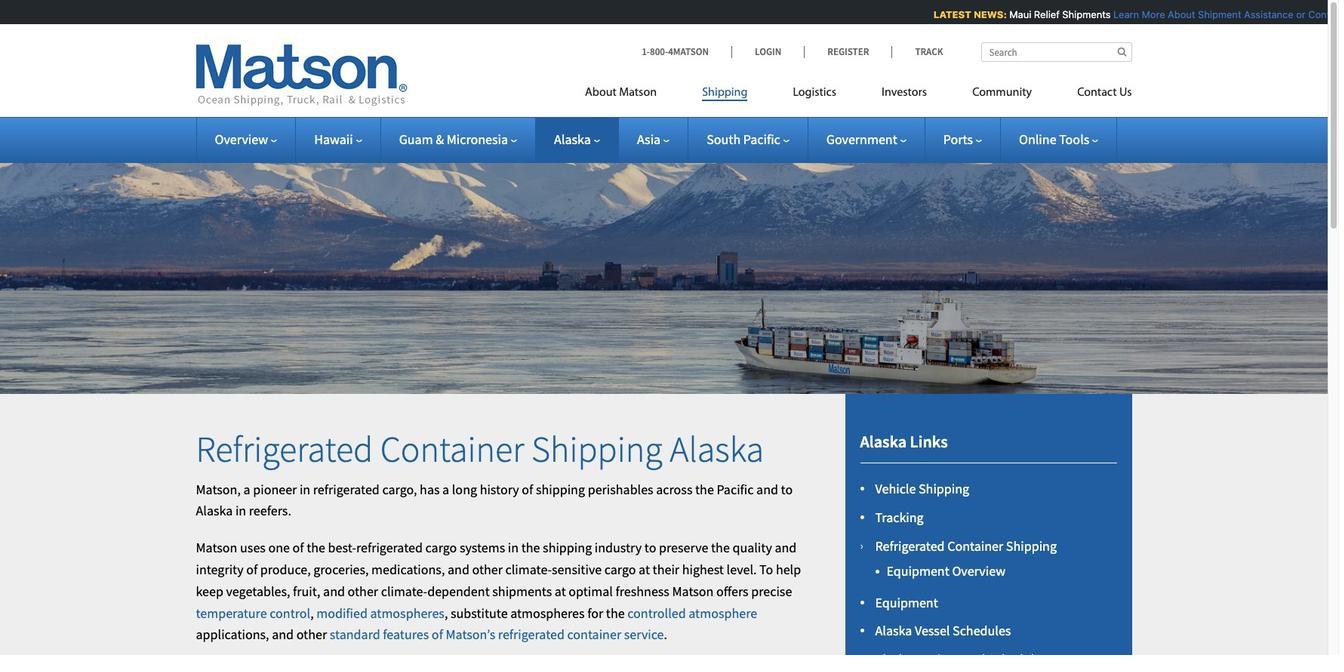 Task type: vqa. For each thing, say whether or not it's contained in the screenshot.
$100
no



Task type: describe. For each thing, give the bounding box(es) containing it.
and down groceries,
[[323, 583, 345, 600]]

overview inside alaska links section
[[952, 563, 1006, 580]]

to inside matson uses one of the best-refrigerated cargo systems in the shipping industry to preserve the quality and integrity of produce, groceries, medications, and other climate-sensitive cargo at their highest level. to help keep vegetables, fruit, and other climate-dependent shipments at optimal freshness matson offers precise temperature control , modified atmospheres , substitute atmospheres for the controlled atmosphere applications, and other standard features of matson's refrigerated container service .
[[645, 539, 656, 557]]

assistance
[[1242, 8, 1292, 20]]

maui
[[1008, 8, 1030, 20]]

for
[[587, 604, 603, 622]]

alaska for alaska vessel schedules
[[875, 622, 912, 640]]

logistics link
[[770, 79, 859, 110]]

2 a from the left
[[442, 481, 449, 498]]

micronesia
[[447, 131, 508, 148]]

shipment
[[1196, 8, 1240, 20]]

government
[[826, 131, 897, 148]]

Search search field
[[981, 42, 1132, 62]]

about matson link
[[585, 79, 679, 110]]

about inside the top menu navigation
[[585, 87, 617, 99]]

has
[[420, 481, 440, 498]]

links
[[910, 431, 948, 452]]

to
[[759, 561, 773, 578]]

tracking
[[875, 509, 924, 526]]

alaska for alaska
[[554, 131, 591, 148]]

online
[[1019, 131, 1056, 148]]

shipments
[[492, 583, 552, 600]]

equipment for equipment link in the right of the page
[[875, 594, 938, 611]]

refrigerated inside the "matson, a pioneer in refrigerated cargo, has a long history of shipping perishables across the pacific and to alaska in reefers."
[[313, 481, 380, 498]]

1-800-4matson link
[[642, 45, 731, 58]]

800-
[[650, 45, 668, 58]]

of right features
[[432, 626, 443, 643]]

the inside the "matson, a pioneer in refrigerated cargo, has a long history of shipping perishables across the pacific and to alaska in reefers."
[[695, 481, 714, 498]]

1-800-4matson
[[642, 45, 709, 58]]

groceries,
[[313, 561, 369, 578]]

or
[[1295, 8, 1304, 20]]

level.
[[727, 561, 757, 578]]

&
[[436, 131, 444, 148]]

alaska links
[[860, 431, 948, 452]]

matson inside the top menu navigation
[[619, 87, 657, 99]]

freshness
[[616, 583, 669, 600]]

guam
[[399, 131, 433, 148]]

in inside matson uses one of the best-refrigerated cargo systems in the shipping industry to preserve the quality and integrity of produce, groceries, medications, and other climate-sensitive cargo at their highest level. to help keep vegetables, fruit, and other climate-dependent shipments at optimal freshness matson offers precise temperature control , modified atmospheres , substitute atmospheres for the controlled atmosphere applications, and other standard features of matson's refrigerated container service .
[[508, 539, 519, 557]]

latest
[[932, 8, 970, 20]]

2 atmospheres from the left
[[510, 604, 585, 622]]

1 a from the left
[[243, 481, 250, 498]]

matson uses one of the best-refrigerated cargo systems in the shipping industry to preserve the quality and integrity of produce, groceries, medications, and other climate-sensitive cargo at their highest level. to help keep vegetables, fruit, and other climate-dependent shipments at optimal freshness matson offers precise temperature control , modified atmospheres , substitute atmospheres for the controlled atmosphere applications, and other standard features of matson's refrigerated container service .
[[196, 539, 801, 643]]

equipment overview
[[887, 563, 1006, 580]]

blue matson logo with ocean, shipping, truck, rail and logistics written beneath it. image
[[196, 45, 407, 106]]

shipping for the
[[543, 539, 592, 557]]

2 , from the left
[[445, 604, 448, 622]]

0 horizontal spatial other
[[296, 626, 327, 643]]

track
[[915, 45, 943, 58]]

modified atmospheres link
[[316, 604, 445, 622]]

guam & micronesia
[[399, 131, 508, 148]]

1 vertical spatial matson
[[196, 539, 237, 557]]

shipping for of
[[536, 481, 585, 498]]

fruit,
[[293, 583, 320, 600]]

about matson
[[585, 87, 657, 99]]

equipment overview link
[[887, 563, 1006, 580]]

controlled
[[628, 604, 686, 622]]

contact us
[[1077, 87, 1132, 99]]

2 vertical spatial refrigerated
[[498, 626, 565, 643]]

online tools link
[[1019, 131, 1099, 148]]

tools
[[1059, 131, 1089, 148]]

alaska link
[[554, 131, 600, 148]]

0 horizontal spatial overview
[[215, 131, 268, 148]]

login link
[[731, 45, 804, 58]]

produce,
[[260, 561, 311, 578]]

control
[[270, 604, 310, 622]]

overview link
[[215, 131, 277, 148]]

pioneer
[[253, 481, 297, 498]]

2 vertical spatial matson
[[672, 583, 714, 600]]

cargo,
[[382, 481, 417, 498]]

standard
[[330, 626, 380, 643]]

0 horizontal spatial in
[[235, 502, 246, 520]]

vessel
[[915, 622, 950, 640]]

vegetables,
[[226, 583, 290, 600]]

systems
[[460, 539, 505, 557]]

the left best-
[[307, 539, 325, 557]]

service
[[624, 626, 664, 643]]

refrigerated container shipping link
[[875, 537, 1057, 555]]

government link
[[826, 131, 906, 148]]

and up dependent
[[448, 561, 469, 578]]

the right the for
[[606, 604, 625, 622]]

container for refrigerated container shipping
[[947, 537, 1003, 555]]

container
[[567, 626, 621, 643]]

guam & micronesia link
[[399, 131, 517, 148]]

search image
[[1118, 47, 1127, 57]]

ports link
[[943, 131, 982, 148]]

preserve
[[659, 539, 708, 557]]

uses
[[240, 539, 266, 557]]

modified
[[316, 604, 368, 622]]

and up help
[[775, 539, 797, 557]]

across
[[656, 481, 693, 498]]

hawaii link
[[314, 131, 362, 148]]

ports
[[943, 131, 973, 148]]

investors link
[[859, 79, 950, 110]]

refrigerated for refrigerated container shipping alaska
[[196, 427, 373, 472]]

of inside the "matson, a pioneer in refrigerated cargo, has a long history of shipping perishables across the pacific and to alaska in reefers."
[[522, 481, 533, 498]]

features
[[383, 626, 429, 643]]

0 vertical spatial climate-
[[505, 561, 552, 578]]

medications,
[[371, 561, 445, 578]]

reefers.
[[249, 502, 291, 520]]

contain
[[1307, 8, 1339, 20]]

schedules
[[953, 622, 1011, 640]]

atmosphere
[[689, 604, 757, 622]]

pacific inside the "matson, a pioneer in refrigerated cargo, has a long history of shipping perishables across the pacific and to alaska in reefers."
[[717, 481, 754, 498]]

2 horizontal spatial other
[[472, 561, 503, 578]]

1 vertical spatial at
[[555, 583, 566, 600]]



Task type: locate. For each thing, give the bounding box(es) containing it.
contact
[[1077, 87, 1117, 99]]

shipping up sensitive
[[543, 539, 592, 557]]

offers
[[716, 583, 749, 600]]

shipping
[[702, 87, 748, 99], [531, 427, 662, 472], [919, 480, 969, 498], [1006, 537, 1057, 555]]

alaska down equipment link in the right of the page
[[875, 622, 912, 640]]

their
[[653, 561, 679, 578]]

1 vertical spatial shipping
[[543, 539, 592, 557]]

alaska down the matson,
[[196, 502, 233, 520]]

2 vertical spatial other
[[296, 626, 327, 643]]

other down control
[[296, 626, 327, 643]]

0 horizontal spatial about
[[585, 87, 617, 99]]

,
[[310, 604, 314, 622], [445, 604, 448, 622]]

1 vertical spatial overview
[[952, 563, 1006, 580]]

climate- down the medications,
[[381, 583, 427, 600]]

shipping left 'perishables'
[[536, 481, 585, 498]]

equipment up the vessel
[[875, 594, 938, 611]]

alaska up across
[[670, 427, 764, 472]]

asia
[[637, 131, 661, 148]]

1 horizontal spatial about
[[1166, 8, 1194, 20]]

0 horizontal spatial to
[[645, 539, 656, 557]]

0 vertical spatial other
[[472, 561, 503, 578]]

shipping inside matson uses one of the best-refrigerated cargo systems in the shipping industry to preserve the quality and integrity of produce, groceries, medications, and other climate-sensitive cargo at their highest level. to help keep vegetables, fruit, and other climate-dependent shipments at optimal freshness matson offers precise temperature control , modified atmospheres , substitute atmospheres for the controlled atmosphere applications, and other standard features of matson's refrigerated container service .
[[543, 539, 592, 557]]

in left reefers.
[[235, 502, 246, 520]]

1 vertical spatial to
[[645, 539, 656, 557]]

vehicle shipping link
[[875, 480, 969, 498]]

1 horizontal spatial overview
[[952, 563, 1006, 580]]

.
[[664, 626, 667, 643]]

refrigerated for refrigerated container shipping
[[875, 537, 945, 555]]

tracking link
[[875, 509, 924, 526]]

2 horizontal spatial in
[[508, 539, 519, 557]]

learn more about shipment assistance or contain link
[[1112, 8, 1339, 20]]

about up alaska link
[[585, 87, 617, 99]]

alaska
[[554, 131, 591, 148], [670, 427, 764, 472], [860, 431, 907, 452], [196, 502, 233, 520], [875, 622, 912, 640]]

1 vertical spatial cargo
[[604, 561, 636, 578]]

track link
[[892, 45, 943, 58]]

container for refrigerated container shipping alaska
[[380, 427, 524, 472]]

1 atmospheres from the left
[[370, 604, 445, 622]]

of right one
[[293, 539, 304, 557]]

1 vertical spatial pacific
[[717, 481, 754, 498]]

0 vertical spatial container
[[380, 427, 524, 472]]

banner image
[[0, 139, 1328, 394]]

0 vertical spatial overview
[[215, 131, 268, 148]]

matson down the 1-
[[619, 87, 657, 99]]

container inside alaska links section
[[947, 537, 1003, 555]]

refrigerated
[[196, 427, 373, 472], [875, 537, 945, 555]]

refrigerated container shipping
[[875, 537, 1057, 555]]

0 horizontal spatial refrigerated
[[196, 427, 373, 472]]

and up the quality
[[756, 481, 778, 498]]

0 vertical spatial shipping
[[536, 481, 585, 498]]

applications,
[[196, 626, 269, 643]]

, down fruit,
[[310, 604, 314, 622]]

1 horizontal spatial climate-
[[505, 561, 552, 578]]

1 horizontal spatial at
[[639, 561, 650, 578]]

a
[[243, 481, 250, 498], [442, 481, 449, 498]]

refrigerated inside alaska links section
[[875, 537, 945, 555]]

refrigerated down shipments
[[498, 626, 565, 643]]

0 horizontal spatial ,
[[310, 604, 314, 622]]

pacific right south
[[743, 131, 780, 148]]

equipment up equipment link in the right of the page
[[887, 563, 949, 580]]

quality
[[733, 539, 772, 557]]

1 horizontal spatial cargo
[[604, 561, 636, 578]]

about
[[1166, 8, 1194, 20], [585, 87, 617, 99]]

alaska down about matson
[[554, 131, 591, 148]]

1 , from the left
[[310, 604, 314, 622]]

shipping inside the "matson, a pioneer in refrigerated cargo, has a long history of shipping perishables across the pacific and to alaska in reefers."
[[536, 481, 585, 498]]

0 vertical spatial matson
[[619, 87, 657, 99]]

integrity
[[196, 561, 244, 578]]

and inside the "matson, a pioneer in refrigerated cargo, has a long history of shipping perishables across the pacific and to alaska in reefers."
[[756, 481, 778, 498]]

matson's
[[446, 626, 495, 643]]

container
[[380, 427, 524, 472], [947, 537, 1003, 555]]

alaska left links
[[860, 431, 907, 452]]

keep
[[196, 583, 223, 600]]

long
[[452, 481, 477, 498]]

refrigerated container shipping alaska
[[196, 427, 764, 472]]

0 horizontal spatial matson
[[196, 539, 237, 557]]

alaska vessel schedules link
[[875, 622, 1011, 640]]

refrigerated left cargo,
[[313, 481, 380, 498]]

at down sensitive
[[555, 583, 566, 600]]

controlled atmosphere link
[[628, 604, 757, 622]]

1 vertical spatial refrigerated
[[875, 537, 945, 555]]

0 horizontal spatial atmospheres
[[370, 604, 445, 622]]

substitute
[[451, 604, 508, 622]]

to
[[781, 481, 793, 498], [645, 539, 656, 557]]

atmospheres
[[370, 604, 445, 622], [510, 604, 585, 622]]

dependent
[[427, 583, 490, 600]]

best-
[[328, 539, 356, 557]]

0 vertical spatial refrigerated
[[313, 481, 380, 498]]

cargo up the medications,
[[425, 539, 457, 557]]

1 vertical spatial refrigerated
[[356, 539, 423, 557]]

shipments
[[1061, 8, 1109, 20]]

investors
[[882, 87, 927, 99]]

latest news: maui relief shipments learn more about shipment assistance or contain
[[932, 8, 1339, 20]]

0 horizontal spatial at
[[555, 583, 566, 600]]

perishables
[[588, 481, 653, 498]]

0 vertical spatial pacific
[[743, 131, 780, 148]]

the right across
[[695, 481, 714, 498]]

contact us link
[[1055, 79, 1132, 110]]

0 horizontal spatial cargo
[[425, 539, 457, 557]]

alaska inside the "matson, a pioneer in refrigerated cargo, has a long history of shipping perishables across the pacific and to alaska in reefers."
[[196, 502, 233, 520]]

container up long
[[380, 427, 524, 472]]

alaska for alaska links
[[860, 431, 907, 452]]

history
[[480, 481, 519, 498]]

news:
[[972, 8, 1005, 20]]

2 vertical spatial in
[[508, 539, 519, 557]]

0 horizontal spatial a
[[243, 481, 250, 498]]

the
[[695, 481, 714, 498], [307, 539, 325, 557], [521, 539, 540, 557], [711, 539, 730, 557], [606, 604, 625, 622]]

container up equipment overview link
[[947, 537, 1003, 555]]

a right has
[[442, 481, 449, 498]]

1 vertical spatial container
[[947, 537, 1003, 555]]

, down dependent
[[445, 604, 448, 622]]

pacific right across
[[717, 481, 754, 498]]

shipping
[[536, 481, 585, 498], [543, 539, 592, 557]]

more
[[1140, 8, 1163, 20]]

relief
[[1032, 8, 1058, 20]]

0 vertical spatial in
[[300, 481, 310, 498]]

1 vertical spatial climate-
[[381, 583, 427, 600]]

overview
[[215, 131, 268, 148], [952, 563, 1006, 580]]

register link
[[804, 45, 892, 58]]

about right more
[[1166, 8, 1194, 20]]

matson up the integrity in the bottom of the page
[[196, 539, 237, 557]]

matson,
[[196, 481, 241, 498]]

hawaii
[[314, 131, 353, 148]]

2 horizontal spatial matson
[[672, 583, 714, 600]]

atmospheres down shipments
[[510, 604, 585, 622]]

logistics
[[793, 87, 836, 99]]

other up modified atmospheres link
[[348, 583, 378, 600]]

0 horizontal spatial container
[[380, 427, 524, 472]]

in
[[300, 481, 310, 498], [235, 502, 246, 520], [508, 539, 519, 557]]

refrigerated up the pioneer
[[196, 427, 373, 472]]

1 horizontal spatial other
[[348, 583, 378, 600]]

1 horizontal spatial to
[[781, 481, 793, 498]]

other down systems
[[472, 561, 503, 578]]

alaska links section
[[826, 394, 1151, 655]]

temperature
[[196, 604, 267, 622]]

community
[[972, 87, 1032, 99]]

matson up controlled atmosphere link
[[672, 583, 714, 600]]

at left their
[[639, 561, 650, 578]]

highest
[[682, 561, 724, 578]]

1 vertical spatial equipment
[[875, 594, 938, 611]]

precise
[[751, 583, 792, 600]]

vehicle shipping
[[875, 480, 969, 498]]

south
[[707, 131, 741, 148]]

1-
[[642, 45, 650, 58]]

refrigerated up the medications,
[[356, 539, 423, 557]]

top menu navigation
[[585, 79, 1132, 110]]

vehicle
[[875, 480, 916, 498]]

in right the pioneer
[[300, 481, 310, 498]]

0 vertical spatial refrigerated
[[196, 427, 373, 472]]

the up the highest on the right
[[711, 539, 730, 557]]

0 vertical spatial at
[[639, 561, 650, 578]]

community link
[[950, 79, 1055, 110]]

of down uses
[[246, 561, 258, 578]]

1 vertical spatial about
[[585, 87, 617, 99]]

0 vertical spatial to
[[781, 481, 793, 498]]

of right history
[[522, 481, 533, 498]]

shipping inside the top menu navigation
[[702, 87, 748, 99]]

alaska vessel schedules
[[875, 622, 1011, 640]]

1 horizontal spatial in
[[300, 481, 310, 498]]

the up shipments
[[521, 539, 540, 557]]

learn
[[1112, 8, 1137, 20]]

equipment for equipment overview
[[887, 563, 949, 580]]

climate- up shipments
[[505, 561, 552, 578]]

cargo
[[425, 539, 457, 557], [604, 561, 636, 578]]

1 horizontal spatial a
[[442, 481, 449, 498]]

to inside the "matson, a pioneer in refrigerated cargo, has a long history of shipping perishables across the pacific and to alaska in reefers."
[[781, 481, 793, 498]]

in right systems
[[508, 539, 519, 557]]

0 vertical spatial about
[[1166, 8, 1194, 20]]

and down control
[[272, 626, 294, 643]]

online tools
[[1019, 131, 1089, 148]]

pacific
[[743, 131, 780, 148], [717, 481, 754, 498]]

0 vertical spatial equipment
[[887, 563, 949, 580]]

atmospheres up features
[[370, 604, 445, 622]]

at
[[639, 561, 650, 578], [555, 583, 566, 600]]

1 horizontal spatial ,
[[445, 604, 448, 622]]

login
[[755, 45, 781, 58]]

sensitive
[[552, 561, 602, 578]]

1 vertical spatial in
[[235, 502, 246, 520]]

1 vertical spatial other
[[348, 583, 378, 600]]

other
[[472, 561, 503, 578], [348, 583, 378, 600], [296, 626, 327, 643]]

1 horizontal spatial matson
[[619, 87, 657, 99]]

0 vertical spatial cargo
[[425, 539, 457, 557]]

0 horizontal spatial climate-
[[381, 583, 427, 600]]

None search field
[[981, 42, 1132, 62]]

refrigerated down the tracking link
[[875, 537, 945, 555]]

1 horizontal spatial refrigerated
[[875, 537, 945, 555]]

1 horizontal spatial container
[[947, 537, 1003, 555]]

cargo down industry
[[604, 561, 636, 578]]

1 horizontal spatial atmospheres
[[510, 604, 585, 622]]

equipment
[[887, 563, 949, 580], [875, 594, 938, 611]]

matson, a pioneer in refrigerated cargo, has a long history of shipping perishables across the pacific and to alaska in reefers.
[[196, 481, 793, 520]]

a left the pioneer
[[243, 481, 250, 498]]



